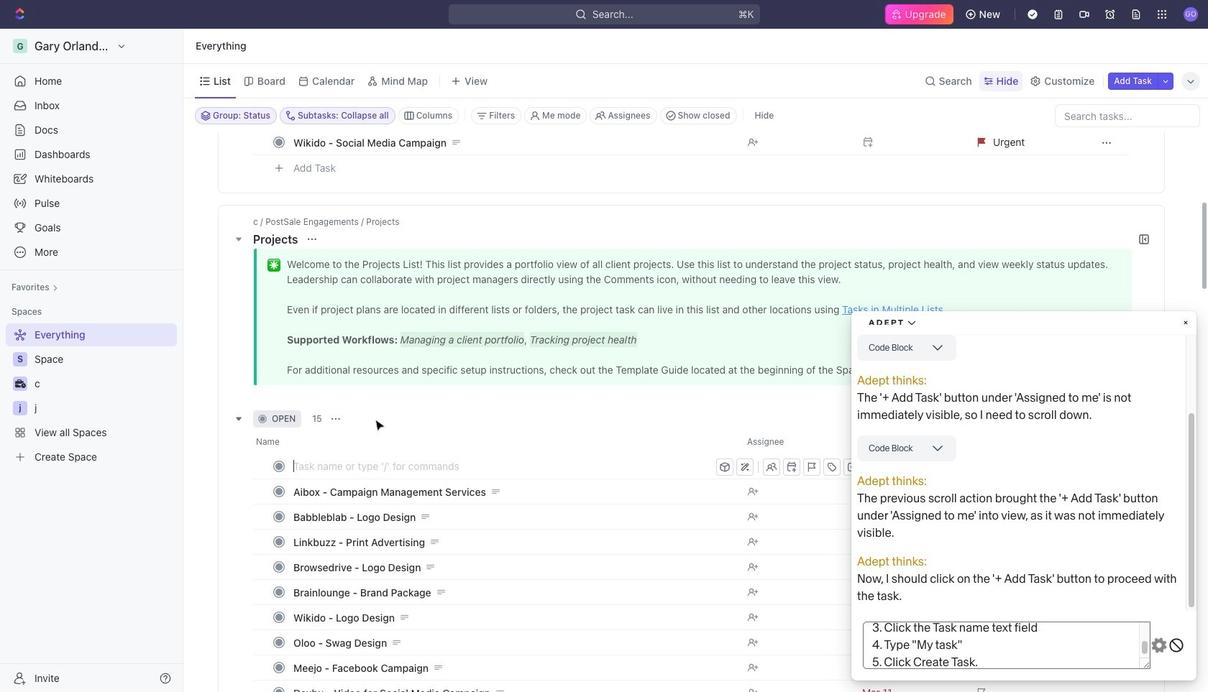Task type: vqa. For each thing, say whether or not it's contained in the screenshot.
the bottommost 😆
no



Task type: describe. For each thing, give the bounding box(es) containing it.
tree inside sidebar navigation
[[6, 324, 177, 469]]

j, , element
[[13, 401, 27, 416]]

business time image
[[15, 380, 26, 388]]



Task type: locate. For each thing, give the bounding box(es) containing it.
Search tasks... text field
[[1056, 105, 1199, 127]]

Task name or type '/' for commands text field
[[293, 454, 713, 477]]

space, , element
[[13, 352, 27, 367]]

tree
[[6, 324, 177, 469]]

gary orlando's workspace, , element
[[13, 39, 27, 53]]

sidebar navigation
[[0, 29, 186, 692]]



